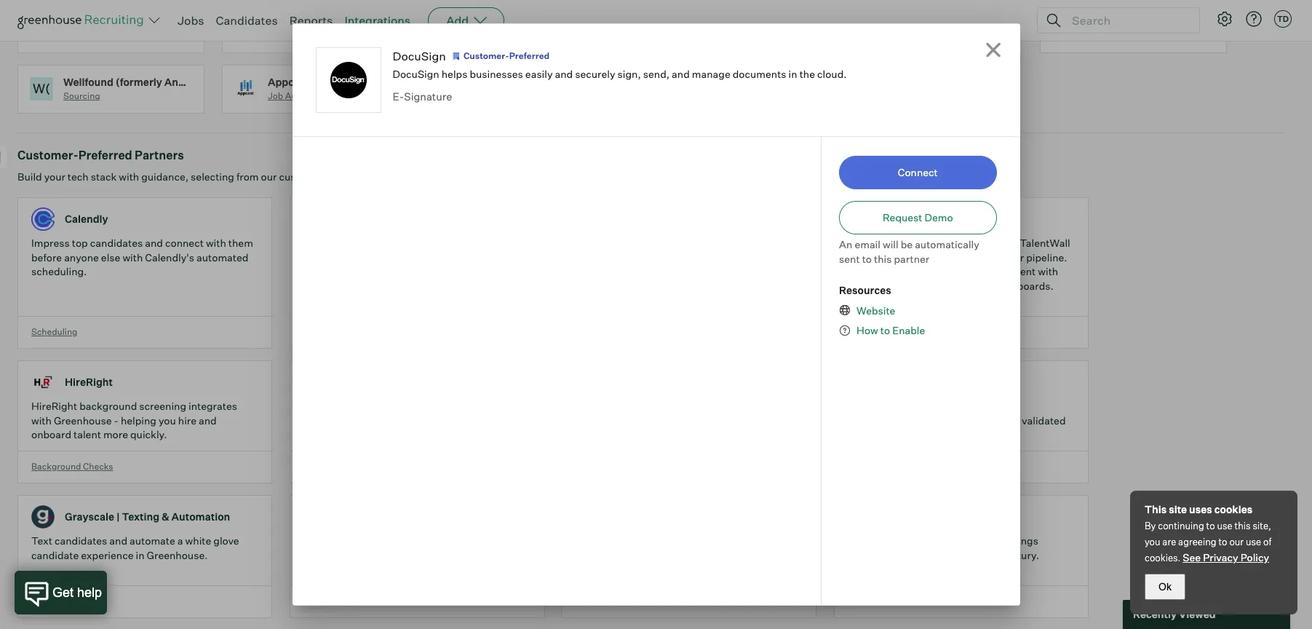 Task type: describe. For each thing, give the bounding box(es) containing it.
see privacy policy
[[1183, 551, 1270, 564]]

e-signature
[[393, 90, 452, 103]]

zoom
[[882, 15, 910, 27]]

reports link
[[290, 13, 333, 28]]

calendar
[[510, 75, 555, 88]]

preferred for customer-preferred partners
[[78, 148, 132, 163]]

how to enable
[[857, 324, 926, 336]]

visual
[[893, 265, 921, 278]]

automate
[[130, 535, 175, 547]]

scheduling.
[[31, 265, 87, 278]]

this inside an email will be automatically sent to this partner
[[874, 252, 892, 265]]

with right else
[[123, 251, 143, 263]]

add button
[[428, 7, 505, 33]]

cookies.
[[1145, 552, 1181, 564]]

and right send,
[[672, 68, 690, 80]]

unleash
[[848, 237, 887, 249]]

to right how
[[881, 324, 891, 336]]

this inside by continuing to use this site, you are agreeing to our use of cookies.
[[1235, 520, 1251, 532]]

0 horizontal spatial talentwall
[[882, 213, 935, 225]]

sourcing inside linkedin integrations sourcing
[[1086, 30, 1123, 41]]

will
[[883, 238, 899, 250]]

from
[[237, 171, 259, 183]]

2 horizontal spatial your
[[1003, 251, 1025, 263]]

build
[[17, 171, 42, 183]]

talent inside "make better talent decisions with a comprehensive suite of scientifically validated assessments."
[[908, 400, 935, 412]]

advertising
[[285, 90, 333, 101]]

scheduling link
[[290, 495, 562, 629]]

glove
[[214, 535, 239, 547]]

automated inside unleash your greenhouse data with talentwall and see what's really going on in your pipeline. combine visual candidate management with beautiful, automated analytics dashboards. think kanban for recruiting!
[[895, 279, 947, 292]]

in inside unleash your greenhouse data with talentwall and see what's really going on in your pipeline. combine visual candidate management with beautiful, automated analytics dashboards. think kanban for recruiting!
[[992, 251, 1001, 263]]

demo
[[925, 211, 954, 224]]

really
[[920, 251, 946, 263]]

else
[[101, 251, 120, 263]]

linkedin integrations sourcing
[[1086, 15, 1192, 41]]

selecting
[[191, 171, 234, 183]]

checking
[[896, 549, 939, 561]]

1 vertical spatial scheduling
[[304, 595, 350, 606]]

wellfound (formerly angellist talent) sourcing
[[63, 75, 250, 101]]

tech
[[68, 171, 89, 183]]

reports
[[290, 13, 333, 28]]

hireright for hireright
[[65, 376, 113, 388]]

gem recruitment marketing
[[63, 15, 158, 41]]

with down pipeline. at the right top
[[1038, 265, 1059, 278]]

ok
[[1159, 581, 1172, 593]]

the inside crosschq's cloud-based platform brings reference checking into the 21st century.
[[962, 549, 978, 561]]

quickly.
[[130, 428, 167, 441]]

helping
[[121, 414, 157, 426]]

customers
[[279, 171, 330, 183]]

by
[[1145, 520, 1157, 532]]

appcast job advertising
[[268, 75, 333, 101]]

this site uses cookies
[[1145, 503, 1253, 515]]

greenhouse recruiting image
[[17, 12, 149, 29]]

how to enable link
[[851, 323, 926, 337]]

docusign for docusign helps businesses easily and securely sign, send, and manage documents in the cloud.
[[393, 68, 440, 80]]

candidates inside impress top candidates and connect with them before anyone else with calendly's automated scheduling.
[[90, 237, 143, 249]]

greenhouse.
[[147, 549, 208, 561]]

Search text field
[[1069, 10, 1187, 31]]

see
[[1183, 551, 1201, 564]]

a inside "make better talent decisions with a comprehensive suite of scientifically validated assessments."
[[1007, 400, 1013, 412]]

brings
[[1008, 535, 1039, 547]]

rippling
[[677, 15, 719, 27]]

partner
[[894, 252, 930, 265]]

sourcing inside the wellfound (formerly angellist talent) sourcing
[[63, 90, 100, 101]]

guidance,
[[141, 171, 189, 183]]

0 vertical spatial the
[[800, 68, 815, 80]]

kanban
[[878, 294, 915, 306]]

build your tech stack with guidance, selecting from our customers most popular integrations.
[[17, 171, 458, 183]]

0 horizontal spatial use
[[1218, 520, 1233, 532]]

by
[[937, 213, 949, 225]]

|
[[116, 511, 120, 523]]

dashboards.
[[995, 279, 1054, 292]]

0 horizontal spatial scheduling
[[31, 326, 78, 337]]

going
[[949, 251, 976, 263]]

w(
[[33, 80, 50, 96]]

onboard
[[31, 428, 71, 441]]

are
[[1163, 536, 1177, 548]]

zoom link
[[836, 4, 1040, 65]]

with inside "make better talent decisions with a comprehensive suite of scientifically validated assessments."
[[985, 400, 1005, 412]]

text
[[31, 535, 52, 547]]

customer- for customer-preferred
[[464, 50, 509, 61]]

talent inside hireright background screening integrates with greenhouse - helping you hire and onboard talent more quickly.
[[74, 428, 101, 441]]

automation
[[172, 511, 230, 523]]

make
[[848, 400, 874, 412]]

see
[[868, 251, 885, 263]]

docusign for docusign
[[393, 49, 446, 63]]

website
[[857, 304, 896, 316]]

background inside "checkr background checks"
[[268, 30, 318, 41]]

google calendar link
[[427, 65, 631, 125]]

recruitment optimization & analytics
[[848, 326, 1002, 337]]

google calendar
[[473, 75, 555, 88]]

a inside the text candidates and automate a white glove candidate experience in greenhouse.
[[178, 535, 183, 547]]

hris link
[[562, 495, 834, 629]]

customer-preferred
[[464, 50, 550, 61]]

sign,
[[618, 68, 641, 80]]

reference checks
[[848, 595, 922, 606]]

preferred for customer-preferred
[[509, 50, 550, 61]]

21st
[[980, 549, 998, 561]]

suite
[[924, 414, 947, 426]]

more
[[103, 428, 128, 441]]

with right the data
[[998, 237, 1018, 249]]

1 vertical spatial background
[[31, 461, 81, 472]]

to down "uses"
[[1207, 520, 1216, 532]]

you inside hireright background screening integrates with greenhouse - helping you hire and onboard talent more quickly.
[[159, 414, 176, 426]]

candidates inside the text candidates and automate a white glove candidate experience in greenhouse.
[[55, 535, 107, 547]]

businesses
[[470, 68, 523, 80]]

1 horizontal spatial in
[[789, 68, 798, 80]]

your for unleash
[[889, 237, 911, 249]]

make better talent decisions with a comprehensive suite of scientifically validated assessments.
[[848, 400, 1066, 441]]

partners
[[135, 148, 184, 163]]

based
[[934, 535, 963, 547]]

to up the privacy
[[1219, 536, 1228, 548]]

wellfound
[[63, 75, 113, 88]]

management
[[973, 265, 1036, 278]]

hireflow
[[473, 15, 514, 27]]

assessments.
[[848, 428, 914, 441]]

reference
[[848, 549, 894, 561]]

stack
[[91, 171, 117, 183]]

with right stack
[[119, 171, 139, 183]]

data
[[973, 237, 996, 249]]

and inside hireright background screening integrates with greenhouse - helping you hire and onboard talent more quickly.
[[199, 414, 217, 426]]

google
[[473, 75, 508, 88]]

our inside by continuing to use this site, you are agreeing to our use of cookies.
[[1230, 536, 1244, 548]]

automated inside impress top candidates and connect with them before anyone else with calendly's automated scheduling.
[[197, 251, 249, 263]]



Task type: vqa. For each thing, say whether or not it's contained in the screenshot.


Task type: locate. For each thing, give the bounding box(es) containing it.
0 horizontal spatial this
[[874, 252, 892, 265]]

1 horizontal spatial background
[[268, 30, 318, 41]]

in right documents on the top
[[789, 68, 798, 80]]

use down cookies
[[1218, 520, 1233, 532]]

of inside by continuing to use this site, you are agreeing to our use of cookies.
[[1264, 536, 1272, 548]]

0 vertical spatial candidates
[[90, 237, 143, 249]]

agreeing
[[1179, 536, 1217, 548]]

impress
[[31, 237, 70, 249]]

greenhouse up really
[[913, 237, 971, 249]]

impress top candidates and connect with them before anyone else with calendly's automated scheduling.
[[31, 237, 253, 278]]

website link
[[851, 303, 896, 317]]

1 docusign from the top
[[393, 49, 446, 63]]

policy
[[1241, 551, 1270, 564]]

and right easily
[[555, 68, 573, 80]]

think
[[848, 294, 876, 306]]

1 horizontal spatial of
[[1264, 536, 1272, 548]]

enable
[[893, 324, 926, 336]]

1 horizontal spatial scheduling
[[304, 595, 350, 606]]

docusign up helps
[[393, 49, 446, 63]]

to
[[863, 252, 872, 265], [881, 324, 891, 336], [1207, 520, 1216, 532], [1219, 536, 1228, 548]]

checkr
[[268, 15, 303, 27]]

0 horizontal spatial preferred
[[78, 148, 132, 163]]

on
[[978, 251, 990, 263]]

checks down reports
[[320, 30, 350, 41]]

2 horizontal spatial checks
[[892, 595, 922, 606]]

sourcing down the linkedin
[[1086, 30, 1123, 41]]

gem
[[63, 15, 87, 27]]

before
[[31, 251, 62, 263]]

1 horizontal spatial recruitment
[[848, 326, 899, 337]]

1 vertical spatial in
[[992, 251, 1001, 263]]

1 vertical spatial recruitment
[[848, 326, 899, 337]]

the right into
[[962, 549, 978, 561]]

1 horizontal spatial texting
[[122, 511, 160, 523]]

connect link
[[840, 156, 997, 189]]

1 vertical spatial of
[[1264, 536, 1272, 548]]

2 vertical spatial checks
[[892, 595, 922, 606]]

connect
[[165, 237, 204, 249]]

hireright for hireright background screening integrates with greenhouse - helping you hire and onboard talent more quickly.
[[31, 400, 77, 412]]

greenhouse
[[913, 237, 971, 249], [54, 414, 112, 426]]

ok button
[[1145, 574, 1186, 600]]

most
[[332, 171, 356, 183]]

for
[[917, 294, 930, 306]]

1 vertical spatial automated
[[895, 279, 947, 292]]

this down will
[[874, 252, 892, 265]]

and inside the text candidates and automate a white glove candidate experience in greenhouse.
[[109, 535, 127, 547]]

talent left 'more'
[[74, 428, 101, 441]]

1 horizontal spatial a
[[1007, 400, 1013, 412]]

1 vertical spatial the
[[962, 549, 978, 561]]

1 vertical spatial greenhouse
[[54, 414, 112, 426]]

background
[[79, 400, 137, 412]]

1 horizontal spatial our
[[1230, 536, 1244, 548]]

recruitment down website "link"
[[848, 326, 899, 337]]

with inside hireright background screening integrates with greenhouse - helping you hire and onboard talent more quickly.
[[31, 414, 52, 426]]

0 vertical spatial preferred
[[509, 50, 550, 61]]

job
[[268, 90, 283, 101]]

cookies
[[1215, 503, 1253, 515]]

1 vertical spatial preferred
[[78, 148, 132, 163]]

1 horizontal spatial the
[[962, 549, 978, 561]]

send,
[[643, 68, 670, 80]]

automatically
[[915, 238, 980, 250]]

background down checkr
[[268, 30, 318, 41]]

checks down 'more'
[[83, 461, 113, 472]]

automated down them
[[197, 251, 249, 263]]

of down site,
[[1264, 536, 1272, 548]]

1 horizontal spatial &
[[956, 326, 962, 337]]

customer- for customer-preferred partners
[[17, 148, 78, 163]]

0 horizontal spatial your
[[44, 171, 65, 183]]

configure image
[[1217, 10, 1234, 28]]

candidate inside unleash your greenhouse data with talentwall and see what's really going on in your pipeline. combine visual candidate management with beautiful, automated analytics dashboards. think kanban for recruiting!
[[923, 265, 971, 278]]

1 horizontal spatial automated
[[895, 279, 947, 292]]

0 horizontal spatial our
[[261, 171, 277, 183]]

grayscale | texting & automation
[[65, 511, 230, 523]]

them
[[228, 237, 253, 249]]

resources
[[840, 284, 892, 296]]

recruitment
[[63, 30, 114, 41], [848, 326, 899, 337]]

1 horizontal spatial candidate
[[923, 265, 971, 278]]

checks for crosschq's cloud-based platform brings reference checking into the 21st century.
[[892, 595, 922, 606]]

top
[[72, 237, 88, 249]]

with left them
[[206, 237, 226, 249]]

texting right |
[[122, 511, 160, 523]]

1 vertical spatial you
[[1145, 536, 1161, 548]]

1 horizontal spatial this
[[1235, 520, 1251, 532]]

0 horizontal spatial the
[[800, 68, 815, 80]]

1 vertical spatial customer-
[[17, 148, 78, 163]]

0 horizontal spatial a
[[178, 535, 183, 547]]

in right on
[[992, 251, 1001, 263]]

0 horizontal spatial background
[[31, 461, 81, 472]]

1 vertical spatial docusign
[[393, 68, 440, 80]]

our up see privacy policy link
[[1230, 536, 1244, 548]]

0 vertical spatial use
[[1218, 520, 1233, 532]]

linkedin
[[1086, 15, 1130, 27]]

manage
[[692, 68, 731, 80]]

hireright up onboard
[[31, 400, 77, 412]]

candidates up else
[[90, 237, 143, 249]]

0 vertical spatial hireright
[[65, 376, 113, 388]]

easily
[[526, 68, 553, 80]]

2 vertical spatial in
[[136, 549, 145, 561]]

hire
[[178, 414, 197, 426]]

your for build
[[44, 171, 65, 183]]

cloud-
[[903, 535, 934, 547]]

1 horizontal spatial your
[[889, 237, 911, 249]]

appcast
[[268, 75, 309, 88]]

you down by
[[1145, 536, 1161, 548]]

greenhouse inside unleash your greenhouse data with talentwall and see what's really going on in your pipeline. combine visual candidate management with beautiful, automated analytics dashboards. think kanban for recruiting!
[[913, 237, 971, 249]]

1 vertical spatial this
[[1235, 520, 1251, 532]]

0 horizontal spatial greenhouse
[[54, 414, 112, 426]]

0 vertical spatial your
[[44, 171, 65, 183]]

checkr background checks
[[268, 15, 350, 41]]

platform
[[966, 535, 1006, 547]]

0 vertical spatial greenhouse
[[913, 237, 971, 249]]

text candidates and automate a white glove candidate experience in greenhouse.
[[31, 535, 239, 561]]

preferred up stack
[[78, 148, 132, 163]]

greenhouse down "background"
[[54, 414, 112, 426]]

0 vertical spatial texting
[[122, 511, 160, 523]]

a up greenhouse.
[[178, 535, 183, 547]]

checks inside "checkr background checks"
[[320, 30, 350, 41]]

and inside impress top candidates and connect with them before anyone else with calendly's automated scheduling.
[[145, 237, 163, 249]]

use up 'policy'
[[1246, 536, 1262, 548]]

0 horizontal spatial automated
[[197, 251, 249, 263]]

your up what's
[[889, 237, 911, 249]]

e-
[[393, 90, 404, 103]]

privacy
[[1204, 551, 1239, 564]]

recruitment inside gem recruitment marketing
[[63, 30, 114, 41]]

cloud.
[[818, 68, 847, 80]]

customer- up the businesses
[[464, 50, 509, 61]]

1 vertical spatial a
[[178, 535, 183, 547]]

an email will be automatically sent to this partner
[[840, 238, 980, 265]]

0 horizontal spatial sourcing
[[63, 90, 100, 101]]

0 vertical spatial scheduling
[[31, 326, 78, 337]]

combine
[[848, 265, 891, 278]]

0 horizontal spatial talent
[[74, 428, 101, 441]]

talent
[[908, 400, 935, 412], [74, 428, 101, 441]]

1 horizontal spatial sourcing
[[1086, 30, 1123, 41]]

your left tech
[[44, 171, 65, 183]]

candidates
[[90, 237, 143, 249], [55, 535, 107, 547]]

0 vertical spatial recruitment
[[63, 30, 114, 41]]

with up scientifically
[[985, 400, 1005, 412]]

candidates down grayscale
[[55, 535, 107, 547]]

of down decisions
[[949, 414, 958, 426]]

our right from
[[261, 171, 277, 183]]

0 horizontal spatial of
[[949, 414, 958, 426]]

this down cookies
[[1235, 520, 1251, 532]]

2 horizontal spatial in
[[992, 251, 1001, 263]]

and inside unleash your greenhouse data with talentwall and see what's really going on in your pipeline. combine visual candidate management with beautiful, automated analytics dashboards. think kanban for recruiting!
[[848, 251, 866, 263]]

sourcing down wellfound
[[63, 90, 100, 101]]

angellist
[[164, 75, 212, 88]]

0 horizontal spatial checks
[[83, 461, 113, 472]]

securely
[[575, 68, 616, 80]]

1 horizontal spatial talentwall
[[1020, 237, 1071, 249]]

1 vertical spatial hireright
[[31, 400, 77, 412]]

1 vertical spatial candidates
[[55, 535, 107, 547]]

0 horizontal spatial texting
[[75, 595, 106, 606]]

1 vertical spatial sourcing
[[63, 90, 100, 101]]

automated up for
[[895, 279, 947, 292]]

crosschq
[[951, 213, 998, 225]]

and up calendly's at the top of page
[[145, 237, 163, 249]]

0 vertical spatial of
[[949, 414, 958, 426]]

with up onboard
[[31, 414, 52, 426]]

site
[[1169, 503, 1188, 515]]

to inside an email will be automatically sent to this partner
[[863, 252, 872, 265]]

screening
[[139, 400, 186, 412]]

hireright up "background"
[[65, 376, 113, 388]]

in
[[789, 68, 798, 80], [992, 251, 1001, 263], [136, 549, 145, 561]]

1 vertical spatial &
[[162, 511, 169, 523]]

preferred up easily
[[509, 50, 550, 61]]

0 vertical spatial checks
[[320, 30, 350, 41]]

beautiful,
[[848, 279, 893, 292]]

request demo
[[883, 211, 954, 224]]

& left analytics on the bottom of page
[[956, 326, 962, 337]]

(formerly
[[116, 75, 162, 88]]

hireright
[[65, 376, 113, 388], [31, 400, 77, 412]]

0 horizontal spatial &
[[162, 511, 169, 523]]

a up scientifically
[[1007, 400, 1013, 412]]

in inside the text candidates and automate a white glove candidate experience in greenhouse.
[[136, 549, 145, 561]]

candidates link
[[216, 13, 278, 28]]

1 horizontal spatial you
[[1145, 536, 1161, 548]]

talentwall up pipeline. at the right top
[[1020, 237, 1071, 249]]

to up "combine"
[[863, 252, 872, 265]]

you down the screening
[[159, 414, 176, 426]]

0 vertical spatial talent
[[908, 400, 935, 412]]

0 vertical spatial docusign
[[393, 49, 446, 63]]

0 vertical spatial a
[[1007, 400, 1013, 412]]

td
[[1278, 14, 1290, 24]]

1 horizontal spatial use
[[1246, 536, 1262, 548]]

0 horizontal spatial you
[[159, 414, 176, 426]]

docusign up e-signature
[[393, 68, 440, 80]]

and down 'email'
[[848, 251, 866, 263]]

2 vertical spatial your
[[1003, 251, 1025, 263]]

calendly's
[[145, 251, 194, 263]]

decisions
[[937, 400, 983, 412]]

0 vertical spatial our
[[261, 171, 277, 183]]

integrations link
[[345, 13, 411, 28]]

add
[[446, 13, 469, 28]]

see privacy policy link
[[1183, 551, 1270, 564]]

0 vertical spatial talentwall
[[882, 213, 935, 225]]

texting right candidate
[[75, 595, 106, 606]]

this
[[874, 252, 892, 265], [1235, 520, 1251, 532]]

1 vertical spatial use
[[1246, 536, 1262, 548]]

checks right "reference"
[[892, 595, 922, 606]]

talent up suite
[[908, 400, 935, 412]]

td button
[[1275, 10, 1292, 28]]

hireright inside hireright background screening integrates with greenhouse - helping you hire and onboard talent more quickly.
[[31, 400, 77, 412]]

and down integrates
[[199, 414, 217, 426]]

integrations
[[345, 13, 411, 28]]

greenhouse inside hireright background screening integrates with greenhouse - helping you hire and onboard talent more quickly.
[[54, 414, 112, 426]]

you inside by continuing to use this site, you are agreeing to our use of cookies.
[[1145, 536, 1161, 548]]

1 vertical spatial your
[[889, 237, 911, 249]]

customer- up build
[[17, 148, 78, 163]]

0 vertical spatial customer-
[[464, 50, 509, 61]]

0 vertical spatial you
[[159, 414, 176, 426]]

talentwall inside unleash your greenhouse data with talentwall and see what's really going on in your pipeline. combine visual candidate management with beautiful, automated analytics dashboards. think kanban for recruiting!
[[1020, 237, 1071, 249]]

1 vertical spatial texting
[[75, 595, 106, 606]]

of inside "make better talent decisions with a comprehensive suite of scientifically validated assessments."
[[949, 414, 958, 426]]

1 horizontal spatial preferred
[[509, 50, 550, 61]]

0 vertical spatial automated
[[197, 251, 249, 263]]

0 horizontal spatial candidate
[[31, 549, 79, 561]]

your
[[44, 171, 65, 183], [889, 237, 911, 249], [1003, 251, 1025, 263]]

talentwall by crosschq
[[882, 213, 998, 225]]

jobs
[[178, 13, 204, 28]]

scientifically
[[961, 414, 1020, 426]]

the
[[800, 68, 815, 80], [962, 549, 978, 561]]

1 vertical spatial our
[[1230, 536, 1244, 548]]

candidate down really
[[923, 265, 971, 278]]

0 vertical spatial this
[[874, 252, 892, 265]]

1 horizontal spatial talent
[[908, 400, 935, 412]]

in down the automate at the left bottom
[[136, 549, 145, 561]]

1 vertical spatial talentwall
[[1020, 237, 1071, 249]]

talent)
[[214, 75, 250, 88]]

0 vertical spatial background
[[268, 30, 318, 41]]

checks
[[320, 30, 350, 41], [83, 461, 113, 472], [892, 595, 922, 606]]

2 docusign from the top
[[393, 68, 440, 80]]

helps
[[442, 68, 468, 80]]

your up management
[[1003, 251, 1025, 263]]

1 vertical spatial candidate
[[31, 549, 79, 561]]

by continuing to use this site, you are agreeing to our use of cookies.
[[1145, 520, 1272, 564]]

candidate down text
[[31, 549, 79, 561]]

what's
[[887, 251, 918, 263]]

and up experience at the left
[[109, 535, 127, 547]]

0 vertical spatial candidate
[[923, 265, 971, 278]]

1 vertical spatial talent
[[74, 428, 101, 441]]

talentwall up be
[[882, 213, 935, 225]]

& up the automate at the left bottom
[[162, 511, 169, 523]]

background down onboard
[[31, 461, 81, 472]]

the left the cloud.
[[800, 68, 815, 80]]

integrates
[[189, 400, 237, 412]]

candidate inside the text candidates and automate a white glove candidate experience in greenhouse.
[[31, 549, 79, 561]]

scheduling
[[31, 326, 78, 337], [304, 595, 350, 606]]

0 vertical spatial &
[[956, 326, 962, 337]]

1 vertical spatial checks
[[83, 461, 113, 472]]

how
[[857, 324, 879, 336]]

recruitment down greenhouse recruiting image
[[63, 30, 114, 41]]

a
[[1007, 400, 1013, 412], [178, 535, 183, 547]]

0 horizontal spatial in
[[136, 549, 145, 561]]

checks for hireright background screening integrates with greenhouse - helping you hire and onboard talent more quickly.
[[83, 461, 113, 472]]

1 horizontal spatial customer-
[[464, 50, 509, 61]]

0 vertical spatial in
[[789, 68, 798, 80]]

1 horizontal spatial greenhouse
[[913, 237, 971, 249]]

grayscale
[[65, 511, 114, 523]]

white
[[185, 535, 211, 547]]



